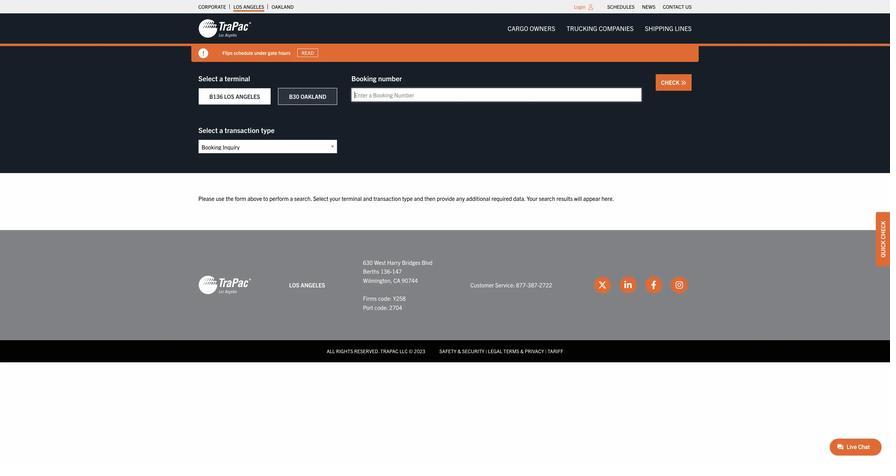 Task type: describe. For each thing, give the bounding box(es) containing it.
a for transaction
[[219, 126, 223, 135]]

2 and from the left
[[414, 195, 423, 202]]

flips
[[222, 50, 233, 56]]

b30
[[289, 93, 299, 100]]

login
[[574, 4, 586, 10]]

check inside quick check link
[[880, 221, 887, 240]]

90744
[[402, 277, 418, 284]]

any
[[456, 195, 465, 202]]

trapac
[[380, 349, 398, 355]]

search.
[[294, 195, 312, 202]]

footer containing 630 west harry bridges blvd
[[0, 230, 890, 363]]

angeles inside los angeles link
[[243, 4, 264, 10]]

1 vertical spatial los
[[224, 93, 234, 100]]

2 vertical spatial a
[[290, 195, 293, 202]]

safety & security link
[[439, 349, 485, 355]]

1 vertical spatial angeles
[[236, 93, 260, 100]]

port
[[363, 304, 373, 311]]

select for select a terminal
[[198, 74, 218, 83]]

select a transaction type
[[198, 126, 275, 135]]

quick check
[[880, 221, 887, 258]]

solid image
[[198, 49, 208, 58]]

ca
[[393, 277, 400, 284]]

legal terms & privacy link
[[488, 349, 544, 355]]

results
[[557, 195, 573, 202]]

customer
[[470, 282, 494, 289]]

136-
[[381, 268, 392, 275]]

here.
[[602, 195, 614, 202]]

number
[[378, 74, 402, 83]]

your
[[527, 195, 538, 202]]

Booking number text field
[[351, 88, 642, 102]]

cargo
[[508, 24, 528, 32]]

quick check link
[[876, 212, 890, 267]]

check inside check button
[[661, 79, 681, 86]]

cargo owners link
[[502, 21, 561, 36]]

terms
[[504, 349, 519, 355]]

0 vertical spatial terminal
[[225, 74, 250, 83]]

booking
[[351, 74, 377, 83]]

wilmington,
[[363, 277, 392, 284]]

0 horizontal spatial transaction
[[225, 126, 259, 135]]

then
[[425, 195, 436, 202]]

use
[[216, 195, 224, 202]]

news
[[642, 4, 656, 10]]

630 west harry bridges blvd berths 136-147 wilmington, ca 90744
[[363, 259, 433, 284]]

trucking companies
[[567, 24, 634, 32]]

above
[[247, 195, 262, 202]]

select for select a transaction type
[[198, 126, 218, 135]]

companies
[[599, 24, 634, 32]]

hours
[[278, 50, 291, 56]]

387-
[[528, 282, 539, 289]]

blvd
[[422, 259, 433, 266]]

los angeles image for banner containing cargo owners
[[198, 19, 251, 38]]

menu bar containing schedules
[[604, 2, 695, 12]]

0 horizontal spatial oakland
[[272, 4, 294, 10]]

llc
[[400, 349, 408, 355]]

the
[[226, 195, 234, 202]]

©
[[409, 349, 413, 355]]

all rights reserved. trapac llc © 2023
[[327, 349, 425, 355]]

your
[[330, 195, 340, 202]]

will
[[574, 195, 582, 202]]

b30 oakland
[[289, 93, 326, 100]]

schedules link
[[607, 2, 635, 12]]

0 vertical spatial code:
[[378, 295, 392, 302]]

legal
[[488, 349, 502, 355]]

customer service: 877-387-2722
[[470, 282, 552, 289]]

1 | from the left
[[486, 349, 487, 355]]

corporate link
[[198, 2, 226, 12]]

1 vertical spatial oakland
[[301, 93, 326, 100]]

contact us link
[[663, 2, 692, 12]]

los angeles link
[[233, 2, 264, 12]]

630
[[363, 259, 373, 266]]

appear
[[583, 195, 600, 202]]

login link
[[574, 4, 586, 10]]

a for terminal
[[219, 74, 223, 83]]

b136 los angeles
[[209, 93, 260, 100]]

all
[[327, 349, 335, 355]]

please use the form above to perform a search. select your terminal and transaction type and then provide any additional required data. your search results will appear here.
[[198, 195, 614, 202]]

1 & from the left
[[458, 349, 461, 355]]

west
[[374, 259, 386, 266]]

us
[[685, 4, 692, 10]]

1 horizontal spatial transaction
[[374, 195, 401, 202]]

banner containing cargo owners
[[0, 13, 890, 62]]

2 & from the left
[[520, 349, 524, 355]]

service:
[[495, 282, 515, 289]]

data.
[[513, 195, 526, 202]]



Task type: vqa. For each thing, say whether or not it's contained in the screenshot.
Requires a 2-4 character alpha code
no



Task type: locate. For each thing, give the bounding box(es) containing it.
a up b136
[[219, 74, 223, 83]]

bridges
[[402, 259, 421, 266]]

owners
[[530, 24, 555, 32]]

& right safety
[[458, 349, 461, 355]]

y258
[[393, 295, 406, 302]]

1 horizontal spatial oakland
[[301, 93, 326, 100]]

and left then
[[414, 195, 423, 202]]

menu bar containing cargo owners
[[502, 21, 697, 36]]

877-
[[516, 282, 528, 289]]

0 horizontal spatial terminal
[[225, 74, 250, 83]]

1 vertical spatial code:
[[375, 304, 388, 311]]

1 vertical spatial select
[[198, 126, 218, 135]]

code: right port
[[375, 304, 388, 311]]

provide
[[437, 195, 455, 202]]

banner
[[0, 13, 890, 62]]

1 horizontal spatial |
[[545, 349, 547, 355]]

| left tariff "link"
[[545, 349, 547, 355]]

code: up 2704
[[378, 295, 392, 302]]

read
[[302, 50, 314, 56]]

menu bar up shipping
[[604, 2, 695, 12]]

berths
[[363, 268, 379, 275]]

1 horizontal spatial and
[[414, 195, 423, 202]]

corporate
[[198, 4, 226, 10]]

solid image
[[681, 80, 686, 86]]

flips schedule under gate hours
[[222, 50, 291, 56]]

1 vertical spatial terminal
[[342, 195, 362, 202]]

1 vertical spatial los angeles image
[[198, 276, 251, 295]]

2722
[[539, 282, 552, 289]]

0 vertical spatial select
[[198, 74, 218, 83]]

1 los angeles image from the top
[[198, 19, 251, 38]]

footer
[[0, 230, 890, 363]]

& right terms
[[520, 349, 524, 355]]

schedules
[[607, 4, 635, 10]]

under
[[254, 50, 267, 56]]

privacy
[[525, 349, 544, 355]]

2 | from the left
[[545, 349, 547, 355]]

&
[[458, 349, 461, 355], [520, 349, 524, 355]]

1 horizontal spatial type
[[402, 195, 413, 202]]

los angeles image inside footer
[[198, 276, 251, 295]]

select up b136
[[198, 74, 218, 83]]

0 vertical spatial angeles
[[243, 4, 264, 10]]

0 horizontal spatial los angeles
[[233, 4, 264, 10]]

contact
[[663, 4, 684, 10]]

0 horizontal spatial type
[[261, 126, 275, 135]]

check
[[661, 79, 681, 86], [880, 221, 887, 240]]

oakland link
[[272, 2, 294, 12]]

1 vertical spatial a
[[219, 126, 223, 135]]

select a terminal
[[198, 74, 250, 83]]

tariff
[[548, 349, 563, 355]]

rights
[[336, 349, 353, 355]]

safety
[[439, 349, 457, 355]]

0 vertical spatial a
[[219, 74, 223, 83]]

select down b136
[[198, 126, 218, 135]]

terminal
[[225, 74, 250, 83], [342, 195, 362, 202]]

type
[[261, 126, 275, 135], [402, 195, 413, 202]]

oakland right "b30"
[[301, 93, 326, 100]]

2 vertical spatial los
[[289, 282, 299, 289]]

a left search.
[[290, 195, 293, 202]]

terminal up the b136 los angeles
[[225, 74, 250, 83]]

0 horizontal spatial |
[[486, 349, 487, 355]]

booking number
[[351, 74, 402, 83]]

los angeles image for footer containing 630 west harry bridges blvd
[[198, 276, 251, 295]]

0 vertical spatial type
[[261, 126, 275, 135]]

search
[[539, 195, 555, 202]]

0 horizontal spatial &
[[458, 349, 461, 355]]

to
[[263, 195, 268, 202]]

firms
[[363, 295, 377, 302]]

menu bar
[[604, 2, 695, 12], [502, 21, 697, 36]]

b136
[[209, 93, 223, 100]]

news link
[[642, 2, 656, 12]]

harry
[[387, 259, 401, 266]]

0 horizontal spatial check
[[661, 79, 681, 86]]

0 vertical spatial check
[[661, 79, 681, 86]]

147
[[392, 268, 402, 275]]

oakland right los angeles link
[[272, 4, 294, 10]]

shipping lines link
[[639, 21, 697, 36]]

lines
[[675, 24, 692, 32]]

0 vertical spatial transaction
[[225, 126, 259, 135]]

cargo owners
[[508, 24, 555, 32]]

1 vertical spatial menu bar
[[502, 21, 697, 36]]

2 los angeles image from the top
[[198, 276, 251, 295]]

1 vertical spatial transaction
[[374, 195, 401, 202]]

1 horizontal spatial check
[[880, 221, 887, 240]]

select left your
[[313, 195, 328, 202]]

please
[[198, 195, 215, 202]]

| left legal
[[486, 349, 487, 355]]

1 vertical spatial check
[[880, 221, 887, 240]]

reserved.
[[354, 349, 379, 355]]

0 horizontal spatial and
[[363, 195, 372, 202]]

firms code:  y258 port code:  2704
[[363, 295, 406, 311]]

los angeles inside footer
[[289, 282, 325, 289]]

gate
[[268, 50, 277, 56]]

perform
[[269, 195, 289, 202]]

form
[[235, 195, 246, 202]]

2023
[[414, 349, 425, 355]]

read link
[[298, 49, 318, 57]]

transaction
[[225, 126, 259, 135], [374, 195, 401, 202]]

shipping
[[645, 24, 673, 32]]

code:
[[378, 295, 392, 302], [375, 304, 388, 311]]

2 vertical spatial select
[[313, 195, 328, 202]]

angeles
[[243, 4, 264, 10], [236, 93, 260, 100], [301, 282, 325, 289]]

menu bar down light 'icon'
[[502, 21, 697, 36]]

0 vertical spatial los angeles
[[233, 4, 264, 10]]

schedule
[[234, 50, 253, 56]]

angeles inside footer
[[301, 282, 325, 289]]

0 vertical spatial los angeles image
[[198, 19, 251, 38]]

2 vertical spatial angeles
[[301, 282, 325, 289]]

and
[[363, 195, 372, 202], [414, 195, 423, 202]]

quick
[[880, 241, 887, 258]]

1 horizontal spatial los angeles
[[289, 282, 325, 289]]

1 vertical spatial type
[[402, 195, 413, 202]]

1 horizontal spatial terminal
[[342, 195, 362, 202]]

0 vertical spatial oakland
[[272, 4, 294, 10]]

los inside footer
[[289, 282, 299, 289]]

los angeles image
[[198, 19, 251, 38], [198, 276, 251, 295]]

1 and from the left
[[363, 195, 372, 202]]

terminal right your
[[342, 195, 362, 202]]

light image
[[588, 4, 593, 10]]

0 vertical spatial menu bar
[[604, 2, 695, 12]]

safety & security | legal terms & privacy | tariff
[[439, 349, 563, 355]]

check button
[[656, 74, 692, 91]]

a down b136
[[219, 126, 223, 135]]

contact us
[[663, 4, 692, 10]]

0 vertical spatial los
[[233, 4, 242, 10]]

and right your
[[363, 195, 372, 202]]

1 vertical spatial los angeles
[[289, 282, 325, 289]]

1 horizontal spatial &
[[520, 349, 524, 355]]

trucking
[[567, 24, 597, 32]]

security
[[462, 349, 485, 355]]

shipping lines
[[645, 24, 692, 32]]

|
[[486, 349, 487, 355], [545, 349, 547, 355]]

select
[[198, 74, 218, 83], [198, 126, 218, 135], [313, 195, 328, 202]]

los angeles
[[233, 4, 264, 10], [289, 282, 325, 289]]

trucking companies link
[[561, 21, 639, 36]]



